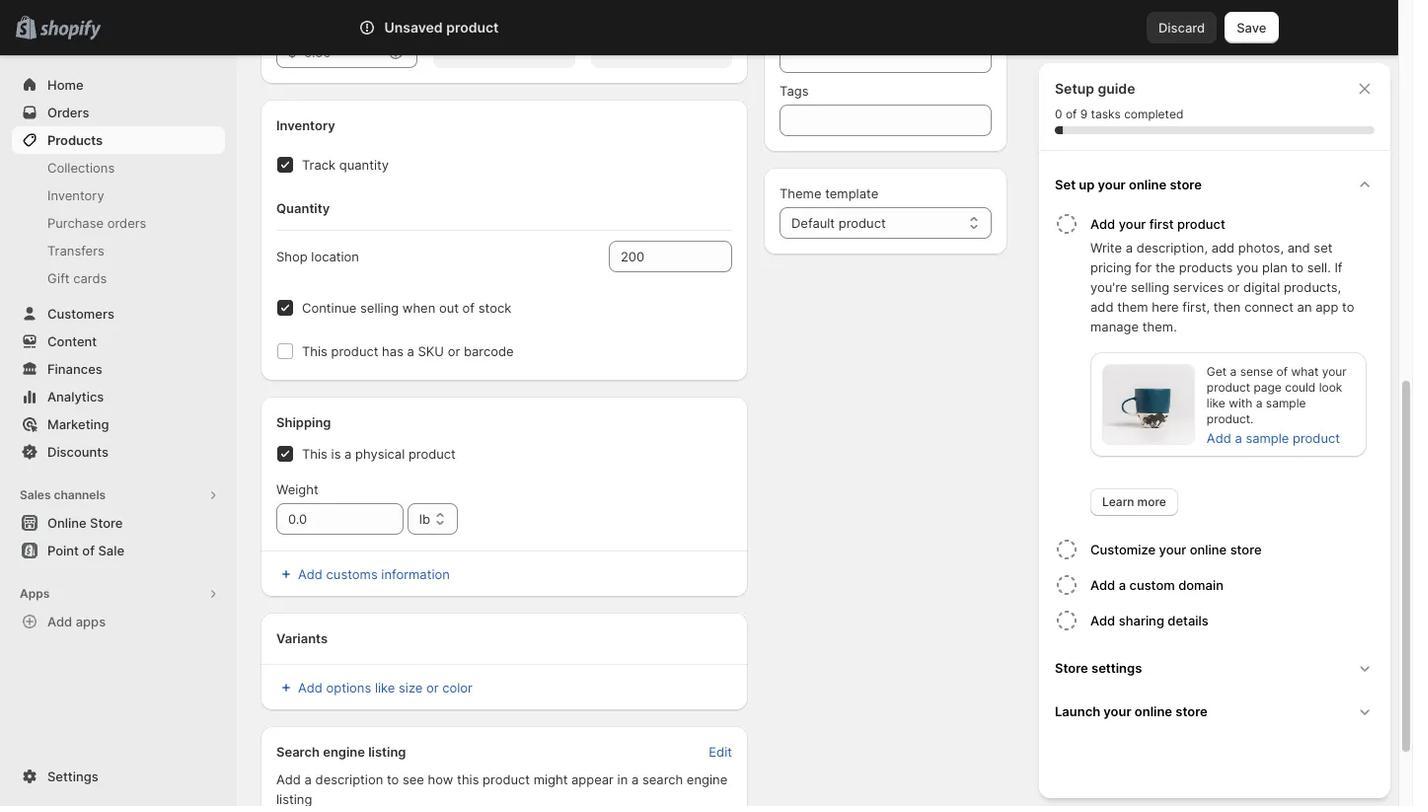Task type: describe. For each thing, give the bounding box(es) containing it.
this product has a sku or barcode
[[302, 343, 514, 359]]

if
[[1335, 260, 1343, 275]]

product right physical
[[408, 446, 456, 462]]

product down get
[[1207, 380, 1250, 395]]

home
[[47, 77, 83, 93]]

tasks
[[1091, 107, 1121, 121]]

description,
[[1136, 240, 1208, 256]]

Tags text field
[[780, 105, 992, 136]]

add sharing details button
[[1090, 603, 1383, 638]]

analytics
[[47, 389, 104, 405]]

save
[[1237, 20, 1267, 36]]

color
[[442, 680, 473, 696]]

barcode
[[464, 343, 514, 359]]

Profit text field
[[434, 37, 575, 68]]

1 vertical spatial or
[[448, 343, 460, 359]]

and
[[1287, 240, 1310, 256]]

add apps
[[47, 614, 106, 630]]

1 vertical spatial sample
[[1246, 430, 1289, 446]]

marketing link
[[12, 411, 225, 438]]

gift
[[47, 270, 70, 286]]

launch
[[1055, 704, 1100, 719]]

them
[[1117, 299, 1148, 315]]

online store
[[47, 515, 123, 531]]

a down product.
[[1235, 430, 1242, 446]]

content link
[[12, 328, 225, 355]]

edit button
[[697, 738, 744, 766]]

add for like
[[298, 680, 323, 696]]

in
[[617, 772, 628, 787]]

profit
[[434, 15, 466, 31]]

shopify image
[[40, 20, 101, 40]]

add a custom domain button
[[1090, 567, 1383, 603]]

0
[[1055, 107, 1062, 121]]

cards
[[73, 270, 107, 286]]

purchase orders link
[[12, 209, 225, 237]]

add a description to see how this product might appear in a search engine listing
[[276, 772, 727, 806]]

apps button
[[12, 580, 225, 608]]

mark customize your online store as done image
[[1055, 538, 1079, 561]]

collections
[[47, 160, 115, 176]]

sku
[[418, 343, 444, 359]]

add your first product element
[[1051, 238, 1383, 516]]

purchase orders
[[47, 215, 146, 231]]

point of sale link
[[12, 537, 225, 564]]

a inside "button"
[[1119, 577, 1126, 593]]

finances
[[47, 361, 102, 377]]

shop location
[[276, 249, 359, 264]]

sell.
[[1307, 260, 1331, 275]]

the
[[1156, 260, 1175, 275]]

shop
[[276, 249, 308, 264]]

add sharing details
[[1090, 613, 1209, 629]]

theme
[[780, 186, 821, 201]]

of left 9
[[1066, 107, 1077, 121]]

setup
[[1055, 80, 1094, 97]]

mark add sharing details as done image
[[1055, 609, 1079, 633]]

track quantity
[[302, 157, 389, 173]]

out
[[439, 300, 459, 316]]

edit
[[709, 744, 732, 760]]

variants
[[276, 631, 328, 646]]

online store link
[[12, 509, 225, 537]]

cost
[[276, 15, 305, 31]]

inventory link
[[12, 182, 225, 209]]

see
[[403, 772, 424, 787]]

launch your online store
[[1055, 704, 1208, 719]]

per
[[308, 15, 328, 31]]

with
[[1229, 396, 1253, 411]]

customs
[[326, 566, 378, 582]]

customize your online store button
[[1090, 532, 1383, 567]]

product down template
[[839, 215, 886, 231]]

1 vertical spatial add
[[1090, 299, 1114, 315]]

point
[[47, 543, 79, 559]]

search engine listing
[[276, 744, 406, 760]]

guide
[[1098, 80, 1135, 97]]

learn more
[[1102, 494, 1166, 509]]

inventory inside inventory link
[[47, 187, 104, 203]]

then
[[1213, 299, 1241, 315]]

settings link
[[12, 763, 225, 790]]

add inside the get a sense of what your product page could look like with a sample product. add a sample product
[[1207, 430, 1231, 446]]

products
[[47, 132, 103, 148]]

add options like size or color button
[[264, 674, 484, 702]]

this is a physical product
[[302, 446, 456, 462]]

mark add a custom domain as done image
[[1055, 573, 1079, 597]]

orders
[[47, 105, 89, 120]]

product left has on the top left of the page
[[331, 343, 378, 359]]

get a sense of what your product page could look like with a sample product. add a sample product
[[1207, 364, 1347, 446]]

home link
[[12, 71, 225, 99]]

orders
[[107, 215, 146, 231]]

0 of 9 tasks completed
[[1055, 107, 1184, 121]]

1 horizontal spatial inventory
[[276, 117, 335, 133]]

apps
[[76, 614, 106, 630]]

product up profit text box
[[446, 19, 499, 36]]

add options like size or color
[[298, 680, 473, 696]]

stock
[[478, 300, 511, 316]]

a down the page
[[1256, 396, 1263, 411]]

0 vertical spatial add
[[1211, 240, 1235, 256]]

item
[[332, 15, 358, 31]]

product down look
[[1293, 430, 1340, 446]]

lb
[[419, 511, 430, 527]]

your for customize your online store
[[1159, 542, 1186, 558]]

this for this product has a sku or barcode
[[302, 343, 328, 359]]

gift cards link
[[12, 264, 225, 292]]

write
[[1090, 240, 1122, 256]]

set
[[1314, 240, 1333, 256]]

or inside write a description, add photos, and set pricing for the products you plan to sell. if you're selling services or digital products, add them here first, then connect an app to manage them.
[[1227, 279, 1240, 295]]

add your first product
[[1090, 216, 1225, 232]]

them.
[[1142, 319, 1177, 335]]

you're
[[1090, 279, 1127, 295]]

set up your online store button
[[1047, 163, 1383, 206]]

store for launch your online store
[[1176, 704, 1208, 719]]

sale
[[98, 543, 124, 559]]

online for launch your online store
[[1135, 704, 1172, 719]]

0 vertical spatial to
[[1291, 260, 1304, 275]]

search for search
[[446, 20, 488, 36]]

add left apps
[[47, 614, 72, 630]]

transfers link
[[12, 237, 225, 264]]

appear
[[571, 772, 614, 787]]

store inside set up your online store button
[[1170, 177, 1202, 192]]



Task type: locate. For each thing, give the bounding box(es) containing it.
store inside launch your online store button
[[1176, 704, 1208, 719]]

online up domain
[[1190, 542, 1227, 558]]

add inside add a description to see how this product might appear in a search engine listing
[[276, 772, 301, 787]]

1 vertical spatial search
[[276, 744, 320, 760]]

Weight text field
[[276, 503, 403, 535]]

add a sample product button
[[1195, 424, 1352, 452]]

orders link
[[12, 99, 225, 126]]

your inside button
[[1104, 704, 1131, 719]]

0 horizontal spatial to
[[387, 772, 399, 787]]

engine down edit
[[687, 772, 727, 787]]

of right out at the top left
[[462, 300, 475, 316]]

1 horizontal spatial like
[[1207, 396, 1225, 411]]

1 horizontal spatial to
[[1291, 260, 1304, 275]]

0 vertical spatial like
[[1207, 396, 1225, 411]]

0 vertical spatial online
[[1129, 177, 1167, 192]]

1 vertical spatial listing
[[276, 791, 312, 806]]

customers link
[[12, 300, 225, 328]]

1 horizontal spatial add
[[1211, 240, 1235, 256]]

listing up 'see'
[[368, 744, 406, 760]]

0 vertical spatial or
[[1227, 279, 1240, 295]]

2 vertical spatial to
[[387, 772, 399, 787]]

to
[[1291, 260, 1304, 275], [1342, 299, 1354, 315], [387, 772, 399, 787]]

store down store settings button
[[1176, 704, 1208, 719]]

a inside write a description, add photos, and set pricing for the products you plan to sell. if you're selling services or digital products, add them here first, then connect an app to manage them.
[[1126, 240, 1133, 256]]

product up description,
[[1177, 216, 1225, 232]]

up
[[1079, 177, 1095, 192]]

1 vertical spatial selling
[[360, 300, 399, 316]]

1 vertical spatial store
[[1055, 660, 1088, 676]]

add customs information button
[[264, 561, 744, 588]]

purchase
[[47, 215, 104, 231]]

0 vertical spatial inventory
[[276, 117, 335, 133]]

like inside the get a sense of what your product page could look like with a sample product. add a sample product
[[1207, 396, 1225, 411]]

a left description
[[305, 772, 312, 787]]

or up then
[[1227, 279, 1240, 295]]

selling left when
[[360, 300, 399, 316]]

plan
[[1262, 260, 1288, 275]]

0 horizontal spatial selling
[[360, 300, 399, 316]]

manage
[[1090, 319, 1139, 335]]

a left 'custom'
[[1119, 577, 1126, 593]]

learn more link
[[1090, 488, 1178, 516]]

sales
[[20, 487, 51, 502]]

add left customs
[[298, 566, 323, 582]]

weight
[[276, 482, 318, 497]]

listing inside add a description to see how this product might appear in a search engine listing
[[276, 791, 312, 806]]

0 vertical spatial this
[[302, 343, 328, 359]]

add for description
[[276, 772, 301, 787]]

listing down search engine listing
[[276, 791, 312, 806]]

add
[[1090, 216, 1115, 232], [1207, 430, 1231, 446], [298, 566, 323, 582], [1090, 577, 1115, 593], [1090, 613, 1115, 629], [47, 614, 72, 630], [298, 680, 323, 696], [276, 772, 301, 787]]

a right write
[[1126, 240, 1133, 256]]

engine up description
[[323, 744, 365, 760]]

store inside customize your online store "button"
[[1230, 542, 1262, 558]]

template
[[825, 186, 878, 201]]

products
[[1179, 260, 1233, 275]]

Margin text field
[[591, 37, 732, 68]]

set up your online store
[[1055, 177, 1202, 192]]

or right the size
[[426, 680, 439, 696]]

0 horizontal spatial or
[[426, 680, 439, 696]]

of inside 'point of sale' link
[[82, 543, 95, 559]]

sample down product.
[[1246, 430, 1289, 446]]

add for details
[[1090, 613, 1115, 629]]

1 vertical spatial store
[[1230, 542, 1262, 558]]

1 horizontal spatial selling
[[1131, 279, 1170, 295]]

when
[[402, 300, 435, 316]]

search up profit text box
[[446, 20, 488, 36]]

custom
[[1129, 577, 1175, 593]]

theme template
[[780, 186, 878, 201]]

search
[[446, 20, 488, 36], [276, 744, 320, 760]]

options
[[326, 680, 371, 696]]

1 horizontal spatial store
[[1055, 660, 1088, 676]]

store inside button
[[1055, 660, 1088, 676]]

0 horizontal spatial add
[[1090, 299, 1114, 315]]

get
[[1207, 364, 1227, 379]]

this for this is a physical product
[[302, 446, 328, 462]]

search inside "search" button
[[446, 20, 488, 36]]

store up first
[[1170, 177, 1202, 192]]

this left is at the bottom of the page
[[302, 446, 328, 462]]

this down "continue"
[[302, 343, 328, 359]]

cost per item
[[276, 15, 358, 31]]

how
[[428, 772, 453, 787]]

product inside button
[[1177, 216, 1225, 232]]

app
[[1316, 299, 1338, 315]]

quantity
[[339, 157, 389, 173]]

inventory up track
[[276, 117, 335, 133]]

1 horizontal spatial or
[[448, 343, 460, 359]]

mark add your first product as done image
[[1055, 212, 1079, 236]]

unsaved
[[384, 19, 443, 36]]

0 vertical spatial listing
[[368, 744, 406, 760]]

online
[[1129, 177, 1167, 192], [1190, 542, 1227, 558], [1135, 704, 1172, 719]]

product inside add a description to see how this product might appear in a search engine listing
[[483, 772, 530, 787]]

0 vertical spatial engine
[[323, 744, 365, 760]]

discounts link
[[12, 438, 225, 466]]

add down product.
[[1207, 430, 1231, 446]]

here
[[1152, 299, 1179, 315]]

search up description
[[276, 744, 320, 760]]

search for search engine listing
[[276, 744, 320, 760]]

this
[[457, 772, 479, 787]]

to right app
[[1342, 299, 1354, 315]]

store inside button
[[90, 515, 123, 531]]

your for launch your online store
[[1104, 704, 1131, 719]]

to left 'see'
[[387, 772, 399, 787]]

online inside button
[[1135, 704, 1172, 719]]

sample down could
[[1266, 396, 1306, 411]]

page
[[1254, 380, 1282, 395]]

2 vertical spatial or
[[426, 680, 439, 696]]

add left the options
[[298, 680, 323, 696]]

settings
[[1091, 660, 1142, 676]]

store up sale
[[90, 515, 123, 531]]

store up add a custom domain "button"
[[1230, 542, 1262, 558]]

1 vertical spatial inventory
[[47, 187, 104, 203]]

like inside button
[[375, 680, 395, 696]]

a right in
[[632, 772, 639, 787]]

online inside "button"
[[1190, 542, 1227, 558]]

customize your online store
[[1090, 542, 1262, 558]]

your right the launch
[[1104, 704, 1131, 719]]

selling inside write a description, add photos, and set pricing for the products you plan to sell. if you're selling services or digital products, add them here first, then connect an app to manage them.
[[1131, 279, 1170, 295]]

add up write
[[1090, 216, 1115, 232]]

your inside "button"
[[1159, 542, 1186, 558]]

2 this from the top
[[302, 446, 328, 462]]

marketing
[[47, 416, 109, 432]]

a right get
[[1230, 364, 1237, 379]]

customize
[[1090, 542, 1156, 558]]

1 horizontal spatial listing
[[368, 744, 406, 760]]

setup guide dialog
[[1039, 63, 1390, 798]]

is
[[331, 446, 341, 462]]

0 vertical spatial store
[[1170, 177, 1202, 192]]

1 horizontal spatial search
[[446, 20, 488, 36]]

1 vertical spatial engine
[[687, 772, 727, 787]]

1 this from the top
[[302, 343, 328, 359]]

transfers
[[47, 243, 104, 259]]

sales channels
[[20, 487, 106, 502]]

Collections text field
[[780, 41, 992, 73]]

0 horizontal spatial store
[[90, 515, 123, 531]]

like left the size
[[375, 680, 395, 696]]

or right sku on the left top
[[448, 343, 460, 359]]

first,
[[1182, 299, 1210, 315]]

None number field
[[609, 241, 703, 272]]

online inside button
[[1129, 177, 1167, 192]]

1 vertical spatial this
[[302, 446, 328, 462]]

your up the add a custom domain
[[1159, 542, 1186, 558]]

your left first
[[1119, 216, 1146, 232]]

0 vertical spatial sample
[[1266, 396, 1306, 411]]

1 vertical spatial like
[[375, 680, 395, 696]]

of left sale
[[82, 543, 95, 559]]

selling
[[1131, 279, 1170, 295], [360, 300, 399, 316]]

add for custom
[[1090, 577, 1115, 593]]

your right up
[[1098, 177, 1126, 192]]

online up add your first product
[[1129, 177, 1167, 192]]

or
[[1227, 279, 1240, 295], [448, 343, 460, 359], [426, 680, 439, 696]]

your
[[1098, 177, 1126, 192], [1119, 216, 1146, 232], [1322, 364, 1347, 379], [1159, 542, 1186, 558], [1104, 704, 1131, 719]]

sample
[[1266, 396, 1306, 411], [1246, 430, 1289, 446]]

add for first
[[1090, 216, 1115, 232]]

content
[[47, 334, 97, 349]]

add up products
[[1211, 240, 1235, 256]]

a right is at the bottom of the page
[[344, 446, 352, 462]]

0 horizontal spatial like
[[375, 680, 395, 696]]

add inside "button"
[[1090, 577, 1115, 593]]

add down search engine listing
[[276, 772, 301, 787]]

apps
[[20, 586, 50, 601]]

or inside button
[[426, 680, 439, 696]]

first
[[1149, 216, 1174, 232]]

products link
[[12, 126, 225, 154]]

product right this
[[483, 772, 530, 787]]

store settings button
[[1047, 646, 1383, 690]]

store up the launch
[[1055, 660, 1088, 676]]

of inside the get a sense of what your product page could look like with a sample product. add a sample product
[[1276, 364, 1288, 379]]

0 horizontal spatial listing
[[276, 791, 312, 806]]

0 horizontal spatial search
[[276, 744, 320, 760]]

completed
[[1124, 107, 1184, 121]]

add right mark add a custom domain as done image
[[1090, 577, 1115, 593]]

1 horizontal spatial engine
[[687, 772, 727, 787]]

2 horizontal spatial to
[[1342, 299, 1354, 315]]

this
[[302, 343, 328, 359], [302, 446, 328, 462]]

your up look
[[1322, 364, 1347, 379]]

1 vertical spatial online
[[1190, 542, 1227, 558]]

customers
[[47, 306, 114, 322]]

launch your online store button
[[1047, 690, 1383, 733]]

services
[[1173, 279, 1224, 295]]

inventory up purchase
[[47, 187, 104, 203]]

0 vertical spatial store
[[90, 515, 123, 531]]

store for customize your online store
[[1230, 542, 1262, 558]]

setup guide
[[1055, 80, 1135, 97]]

point of sale button
[[0, 537, 237, 564]]

2 vertical spatial store
[[1176, 704, 1208, 719]]

of
[[1066, 107, 1077, 121], [462, 300, 475, 316], [1276, 364, 1288, 379], [82, 543, 95, 559]]

sales channels button
[[12, 482, 225, 509]]

online down settings
[[1135, 704, 1172, 719]]

look
[[1319, 380, 1342, 395]]

0 horizontal spatial inventory
[[47, 187, 104, 203]]

store
[[90, 515, 123, 531], [1055, 660, 1088, 676]]

online store button
[[0, 509, 237, 537]]

to inside add a description to see how this product might appear in a search engine listing
[[387, 772, 399, 787]]

collections link
[[12, 154, 225, 182]]

a right has on the top left of the page
[[407, 343, 414, 359]]

your inside the get a sense of what your product page could look like with a sample product. add a sample product
[[1322, 364, 1347, 379]]

of up the page
[[1276, 364, 1288, 379]]

channels
[[54, 487, 106, 502]]

like up product.
[[1207, 396, 1225, 411]]

add inside button
[[1090, 216, 1115, 232]]

point of sale
[[47, 543, 124, 559]]

0 horizontal spatial engine
[[323, 744, 365, 760]]

add right mark add sharing details as done icon
[[1090, 613, 1115, 629]]

add for information
[[298, 566, 323, 582]]

like
[[1207, 396, 1225, 411], [375, 680, 395, 696]]

location
[[311, 249, 359, 264]]

to down and
[[1291, 260, 1304, 275]]

your for add your first product
[[1119, 216, 1146, 232]]

2 horizontal spatial or
[[1227, 279, 1240, 295]]

store
[[1170, 177, 1202, 192], [1230, 542, 1262, 558], [1176, 704, 1208, 719]]

$
[[288, 44, 296, 60]]

learn
[[1102, 494, 1134, 509]]

selling down for
[[1131, 279, 1170, 295]]

Cost per item text field
[[304, 37, 382, 68]]

add down you're at the right top
[[1090, 299, 1114, 315]]

0 vertical spatial selling
[[1131, 279, 1170, 295]]

1 vertical spatial to
[[1342, 299, 1354, 315]]

engine inside add a description to see how this product might appear in a search engine listing
[[687, 772, 727, 787]]

finances link
[[12, 355, 225, 383]]

settings
[[47, 769, 98, 785]]

online for customize your online store
[[1190, 542, 1227, 558]]

analytics link
[[12, 383, 225, 411]]

2 vertical spatial online
[[1135, 704, 1172, 719]]

0 vertical spatial search
[[446, 20, 488, 36]]



Task type: vqa. For each thing, say whether or not it's contained in the screenshot.
leftmost the 'add'
yes



